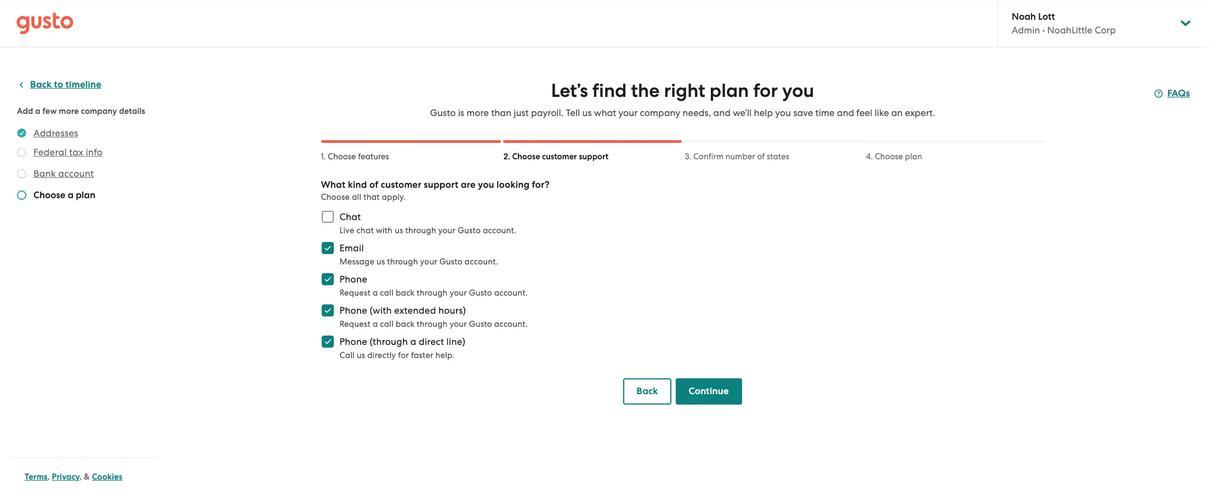 Task type: describe. For each thing, give the bounding box(es) containing it.
choose customer support
[[512, 152, 609, 162]]

find
[[593, 80, 627, 102]]

more inside let's find the right plan for you gusto is more than just payroll. tell us what your company needs, and we'll help you save time and feel like an expert.
[[467, 107, 489, 118]]

2 and from the left
[[837, 107, 855, 118]]

help.
[[436, 351, 455, 361]]

add a few more company details
[[17, 106, 145, 116]]

choose plan
[[875, 152, 923, 162]]

call us directly for faster help.
[[340, 351, 455, 361]]

•
[[1043, 25, 1045, 36]]

live chat with us through your gusto account.
[[340, 226, 517, 236]]

customer inside what kind of customer support are you looking for? choose all that apply.
[[381, 179, 422, 191]]

for?
[[532, 179, 550, 191]]

add
[[17, 106, 33, 116]]

continue
[[689, 386, 729, 398]]

a down (with
[[373, 320, 378, 330]]

gusto for phone
[[469, 288, 492, 298]]

with
[[376, 226, 393, 236]]

a up (with
[[373, 288, 378, 298]]

states
[[767, 152, 790, 162]]

company inside let's find the right plan for you gusto is more than just payroll. tell us what your company needs, and we'll help you save time and feel like an expert.
[[640, 107, 681, 118]]

a inside list
[[68, 190, 74, 201]]

privacy link
[[52, 473, 80, 483]]

account
[[58, 168, 94, 179]]

let's
[[551, 80, 588, 102]]

kind
[[348, 179, 367, 191]]

support inside what kind of customer support are you looking for? choose all that apply.
[[424, 179, 459, 191]]

number
[[726, 152, 755, 162]]

right
[[664, 80, 705, 102]]

Phone (with extended hours) checkbox
[[316, 299, 340, 323]]

chat
[[340, 212, 361, 223]]

addresses button
[[33, 127, 78, 140]]

directly
[[367, 351, 396, 361]]

corp
[[1095, 25, 1116, 36]]

timeline
[[66, 79, 101, 90]]

direct
[[419, 337, 444, 348]]

(with
[[370, 305, 392, 316]]

circle check image
[[17, 127, 26, 140]]

to
[[54, 79, 63, 90]]

0 horizontal spatial for
[[398, 351, 409, 361]]

Email checkbox
[[316, 236, 340, 260]]

phone for phone (through a direct line)
[[340, 337, 367, 348]]

plan inside list
[[76, 190, 95, 201]]

an
[[892, 107, 903, 118]]

privacy
[[52, 473, 80, 483]]

Phone checkbox
[[316, 268, 340, 292]]

noah lott admin • noahlittle corp
[[1012, 11, 1116, 36]]

details
[[119, 106, 145, 116]]

of for kind
[[370, 179, 379, 191]]

save
[[794, 107, 813, 118]]

features
[[358, 152, 389, 162]]

than
[[491, 107, 512, 118]]

account. for chat
[[483, 226, 517, 236]]

choose for choose plan
[[875, 152, 903, 162]]

like
[[875, 107, 889, 118]]

are
[[461, 179, 476, 191]]

federal tax info button
[[33, 146, 103, 159]]

tax
[[69, 147, 83, 158]]

hours)
[[439, 305, 466, 316]]

gusto inside let's find the right plan for you gusto is more than just payroll. tell us what your company needs, and we'll help you save time and feel like an expert.
[[430, 107, 456, 118]]

check image for bank
[[17, 169, 26, 179]]

help
[[754, 107, 773, 118]]

payroll.
[[531, 107, 564, 118]]

you for are
[[478, 179, 494, 191]]

of for number
[[757, 152, 765, 162]]

call for phone (with extended hours)
[[380, 320, 394, 330]]

plan inside let's find the right plan for you gusto is more than just payroll. tell us what your company needs, and we'll help you save time and feel like an expert.
[[710, 80, 749, 102]]

phone for phone (with extended hours)
[[340, 305, 367, 316]]

request a call back through your gusto account. for phone (with extended hours)
[[340, 320, 528, 330]]

apply.
[[382, 192, 406, 202]]

is
[[458, 107, 464, 118]]

bank account button
[[33, 167, 94, 180]]

we'll
[[733, 107, 752, 118]]

choose a plan
[[33, 190, 95, 201]]

addresses
[[33, 128, 78, 139]]

confirm number of states
[[694, 152, 790, 162]]

phone (with extended hours)
[[340, 305, 466, 316]]

faqs button
[[1155, 87, 1191, 100]]

faqs
[[1168, 88, 1191, 99]]

live
[[340, 226, 355, 236]]

0 vertical spatial customer
[[542, 152, 577, 162]]

us right message
[[377, 257, 385, 267]]

expert.
[[905, 107, 936, 118]]

0 horizontal spatial more
[[59, 106, 79, 116]]

let's find the right plan for you gusto is more than just payroll. tell us what your company needs, and we'll help you save time and feel like an expert.
[[430, 80, 936, 118]]

time
[[816, 107, 835, 118]]

what
[[321, 179, 346, 191]]

account. for phone (with extended hours)
[[494, 320, 528, 330]]

line)
[[447, 337, 466, 348]]

back for back
[[637, 386, 658, 398]]

call
[[340, 351, 355, 361]]

email
[[340, 243, 364, 254]]

a up faster
[[411, 337, 417, 348]]



Task type: locate. For each thing, give the bounding box(es) containing it.
through for chat
[[405, 226, 436, 236]]

request up (with
[[340, 288, 371, 298]]

2 horizontal spatial plan
[[905, 152, 923, 162]]

support
[[579, 152, 609, 162], [424, 179, 459, 191]]

check image
[[17, 148, 26, 157], [17, 169, 26, 179]]

1 , from the left
[[48, 473, 50, 483]]

through up extended
[[417, 288, 448, 298]]

phone down message
[[340, 274, 367, 285]]

of
[[757, 152, 765, 162], [370, 179, 379, 191]]

0 vertical spatial plan
[[710, 80, 749, 102]]

choose for choose a plan
[[33, 190, 65, 201]]

and left feel
[[837, 107, 855, 118]]

, left privacy link
[[48, 473, 50, 483]]

0 vertical spatial back
[[30, 79, 52, 90]]

you right are
[[478, 179, 494, 191]]

continue button
[[676, 379, 742, 405]]

1 vertical spatial for
[[398, 351, 409, 361]]

back inside back to timeline "button"
[[30, 79, 52, 90]]

check image up check icon
[[17, 169, 26, 179]]

all
[[352, 192, 362, 202]]

gusto for phone (with extended hours)
[[469, 320, 492, 330]]

admin
[[1012, 25, 1040, 36]]

1 vertical spatial plan
[[905, 152, 923, 162]]

company down the
[[640, 107, 681, 118]]

request a call back through your gusto account. for phone
[[340, 288, 528, 298]]

1 vertical spatial phone
[[340, 305, 367, 316]]

1 request from the top
[[340, 288, 371, 298]]

more
[[59, 106, 79, 116], [467, 107, 489, 118]]

choose inside what kind of customer support are you looking for? choose all that apply.
[[321, 192, 350, 202]]

feel
[[857, 107, 873, 118]]

choose features
[[328, 152, 389, 162]]

account.
[[483, 226, 517, 236], [465, 257, 498, 267], [494, 288, 528, 298], [494, 320, 528, 330]]

1 horizontal spatial support
[[579, 152, 609, 162]]

cookies
[[92, 473, 122, 483]]

2 vertical spatial plan
[[76, 190, 95, 201]]

1 check image from the top
[[17, 148, 26, 157]]

gusto for chat
[[458, 226, 481, 236]]

you up save on the right top of the page
[[783, 80, 815, 102]]

1 horizontal spatial company
[[640, 107, 681, 118]]

choose down bank
[[33, 190, 65, 201]]

few
[[43, 106, 57, 116]]

back for back to timeline
[[30, 79, 52, 90]]

a down account
[[68, 190, 74, 201]]

chat
[[357, 226, 374, 236]]

choose for choose customer support
[[512, 152, 540, 162]]

2 check image from the top
[[17, 169, 26, 179]]

1 vertical spatial call
[[380, 320, 394, 330]]

Chat checkbox
[[316, 205, 340, 229]]

through down with
[[387, 257, 418, 267]]

2 , from the left
[[80, 473, 82, 483]]

just
[[514, 107, 529, 118]]

(through
[[370, 337, 408, 348]]

your inside let's find the right plan for you gusto is more than just payroll. tell us what your company needs, and we'll help you save time and feel like an expert.
[[619, 107, 638, 118]]

us inside let's find the right plan for you gusto is more than just payroll. tell us what your company needs, and we'll help you save time and feel like an expert.
[[583, 107, 592, 118]]

call for phone
[[380, 288, 394, 298]]

back to timeline
[[30, 79, 101, 90]]

faster
[[411, 351, 434, 361]]

phone (through a direct line)
[[340, 337, 466, 348]]

choose
[[328, 152, 356, 162], [512, 152, 540, 162], [875, 152, 903, 162], [33, 190, 65, 201], [321, 192, 350, 202]]

gusto
[[430, 107, 456, 118], [458, 226, 481, 236], [440, 257, 463, 267], [469, 288, 492, 298], [469, 320, 492, 330]]

support left are
[[424, 179, 459, 191]]

us
[[583, 107, 592, 118], [395, 226, 403, 236], [377, 257, 385, 267], [357, 351, 365, 361]]

and left we'll
[[714, 107, 731, 118]]

0 vertical spatial for
[[754, 80, 778, 102]]

1 request a call back through your gusto account. from the top
[[340, 288, 528, 298]]

your down live chat with us through your gusto account.
[[420, 257, 438, 267]]

choose up what
[[328, 152, 356, 162]]

1 vertical spatial back
[[396, 320, 415, 330]]

1 horizontal spatial customer
[[542, 152, 577, 162]]

choose up 'looking'
[[512, 152, 540, 162]]

a
[[35, 106, 41, 116], [68, 190, 74, 201], [373, 288, 378, 298], [373, 320, 378, 330], [411, 337, 417, 348]]

call
[[380, 288, 394, 298], [380, 320, 394, 330]]

phone for phone
[[340, 274, 367, 285]]

of inside what kind of customer support are you looking for? choose all that apply.
[[370, 179, 379, 191]]

1 vertical spatial back
[[637, 386, 658, 398]]

request a call back through your gusto account. up extended
[[340, 288, 528, 298]]

0 horizontal spatial back
[[30, 79, 52, 90]]

2 vertical spatial phone
[[340, 337, 367, 348]]

back inside back button
[[637, 386, 658, 398]]

&
[[84, 473, 90, 483]]

company down timeline
[[81, 106, 117, 116]]

extended
[[394, 305, 436, 316]]

the
[[631, 80, 660, 102]]

of up that
[[370, 179, 379, 191]]

0 vertical spatial you
[[783, 80, 815, 102]]

bank account
[[33, 168, 94, 179]]

more right few in the top left of the page
[[59, 106, 79, 116]]

confirm
[[694, 152, 724, 162]]

back
[[396, 288, 415, 298], [396, 320, 415, 330]]

Phone (through a direct line) checkbox
[[316, 330, 340, 354]]

1 and from the left
[[714, 107, 731, 118]]

customer up for? in the top of the page
[[542, 152, 577, 162]]

phone up the "call" on the left bottom of the page
[[340, 337, 367, 348]]

1 back from the top
[[396, 288, 415, 298]]

check image down circle check icon
[[17, 148, 26, 157]]

1 vertical spatial support
[[424, 179, 459, 191]]

home image
[[16, 12, 73, 34]]

company
[[81, 106, 117, 116], [640, 107, 681, 118]]

1 vertical spatial check image
[[17, 169, 26, 179]]

0 horizontal spatial ,
[[48, 473, 50, 483]]

you right help
[[776, 107, 791, 118]]

federal
[[33, 147, 67, 158]]

for up help
[[754, 80, 778, 102]]

through up message us through your gusto account. at the bottom of page
[[405, 226, 436, 236]]

0 horizontal spatial support
[[424, 179, 459, 191]]

through for phone
[[417, 288, 448, 298]]

federal tax info
[[33, 147, 103, 158]]

your for phone
[[450, 288, 467, 298]]

back button
[[624, 379, 671, 405]]

1 horizontal spatial ,
[[80, 473, 82, 483]]

0 horizontal spatial of
[[370, 179, 379, 191]]

0 horizontal spatial company
[[81, 106, 117, 116]]

plan
[[710, 80, 749, 102], [905, 152, 923, 162], [76, 190, 95, 201]]

your up hours)
[[450, 288, 467, 298]]

0 vertical spatial phone
[[340, 274, 367, 285]]

back to timeline button
[[17, 78, 101, 92]]

back for phone (with extended hours)
[[396, 320, 415, 330]]

2 vertical spatial you
[[478, 179, 494, 191]]

bank
[[33, 168, 56, 179]]

1 horizontal spatial of
[[757, 152, 765, 162]]

phone
[[340, 274, 367, 285], [340, 305, 367, 316], [340, 337, 367, 348]]

, left &
[[80, 473, 82, 483]]

more right 'is'
[[467, 107, 489, 118]]

your for phone (with extended hours)
[[450, 320, 467, 330]]

back for phone
[[396, 288, 415, 298]]

of left states on the top of the page
[[757, 152, 765, 162]]

0 vertical spatial request
[[340, 288, 371, 298]]

you inside what kind of customer support are you looking for? choose all that apply.
[[478, 179, 494, 191]]

request for phone
[[340, 288, 371, 298]]

1 vertical spatial customer
[[381, 179, 422, 191]]

your down hours)
[[450, 320, 467, 330]]

1 vertical spatial of
[[370, 179, 379, 191]]

what kind of customer support are you looking for? choose all that apply.
[[321, 179, 550, 202]]

1 horizontal spatial for
[[754, 80, 778, 102]]

back down phone (with extended hours)
[[396, 320, 415, 330]]

noahlittle
[[1048, 25, 1093, 36]]

choose for choose features
[[328, 152, 356, 162]]

us right with
[[395, 226, 403, 236]]

call up (with
[[380, 288, 394, 298]]

needs,
[[683, 107, 711, 118]]

customer up apply.
[[381, 179, 422, 191]]

1 vertical spatial request
[[340, 320, 371, 330]]

through up the direct at the bottom
[[417, 320, 448, 330]]

request
[[340, 288, 371, 298], [340, 320, 371, 330]]

1 horizontal spatial back
[[637, 386, 658, 398]]

choose down like
[[875, 152, 903, 162]]

0 vertical spatial back
[[396, 288, 415, 298]]

plan down account
[[76, 190, 95, 201]]

plan down expert.
[[905, 152, 923, 162]]

for inside let's find the right plan for you gusto is more than just payroll. tell us what your company needs, and we'll help you save time and feel like an expert.
[[754, 80, 778, 102]]

terms , privacy , & cookies
[[25, 473, 122, 483]]

that
[[364, 192, 380, 202]]

through
[[405, 226, 436, 236], [387, 257, 418, 267], [417, 288, 448, 298], [417, 320, 448, 330]]

back up phone (with extended hours)
[[396, 288, 415, 298]]

noah
[[1012, 11, 1036, 22]]

back
[[30, 79, 52, 90], [637, 386, 658, 398]]

terms
[[25, 473, 48, 483]]

what
[[594, 107, 616, 118]]

message
[[340, 257, 375, 267]]

request down (with
[[340, 320, 371, 330]]

you
[[783, 80, 815, 102], [776, 107, 791, 118], [478, 179, 494, 191]]

choose a plan list
[[17, 127, 152, 205]]

1 call from the top
[[380, 288, 394, 298]]

through for phone (with extended hours)
[[417, 320, 448, 330]]

tell
[[566, 107, 580, 118]]

plan up we'll
[[710, 80, 749, 102]]

2 back from the top
[[396, 320, 415, 330]]

cookies button
[[92, 471, 122, 484]]

0 vertical spatial of
[[757, 152, 765, 162]]

0 horizontal spatial and
[[714, 107, 731, 118]]

phone left (with
[[340, 305, 367, 316]]

1 phone from the top
[[340, 274, 367, 285]]

2 call from the top
[[380, 320, 394, 330]]

looking
[[497, 179, 530, 191]]

message us through your gusto account.
[[340, 257, 498, 267]]

1 vertical spatial you
[[776, 107, 791, 118]]

your
[[619, 107, 638, 118], [439, 226, 456, 236], [420, 257, 438, 267], [450, 288, 467, 298], [450, 320, 467, 330]]

lott
[[1039, 11, 1055, 22]]

for down phone (through a direct line) in the bottom of the page
[[398, 351, 409, 361]]

2 request from the top
[[340, 320, 371, 330]]

1 horizontal spatial plan
[[710, 80, 749, 102]]

2 request a call back through your gusto account. from the top
[[340, 320, 528, 330]]

0 horizontal spatial customer
[[381, 179, 422, 191]]

1 vertical spatial request a call back through your gusto account.
[[340, 320, 528, 330]]

account. for phone
[[494, 288, 528, 298]]

1 horizontal spatial and
[[837, 107, 855, 118]]

0 vertical spatial request a call back through your gusto account.
[[340, 288, 528, 298]]

0 horizontal spatial plan
[[76, 190, 95, 201]]

check image for federal
[[17, 148, 26, 157]]

choose down what
[[321, 192, 350, 202]]

support down what
[[579, 152, 609, 162]]

info
[[86, 147, 103, 158]]

check image
[[17, 191, 26, 200]]

us right the "call" on the left bottom of the page
[[357, 351, 365, 361]]

0 vertical spatial check image
[[17, 148, 26, 157]]

1 horizontal spatial more
[[467, 107, 489, 118]]

for
[[754, 80, 778, 102], [398, 351, 409, 361]]

your right what
[[619, 107, 638, 118]]

customer
[[542, 152, 577, 162], [381, 179, 422, 191]]

choose inside list
[[33, 190, 65, 201]]

a left few in the top left of the page
[[35, 106, 41, 116]]

your down what kind of customer support are you looking for? choose all that apply.
[[439, 226, 456, 236]]

us right tell
[[583, 107, 592, 118]]

you for for
[[783, 80, 815, 102]]

0 vertical spatial call
[[380, 288, 394, 298]]

request for phone (with extended hours)
[[340, 320, 371, 330]]

request a call back through your gusto account. up the direct at the bottom
[[340, 320, 528, 330]]

0 vertical spatial support
[[579, 152, 609, 162]]

call down (with
[[380, 320, 394, 330]]

terms link
[[25, 473, 48, 483]]

2 phone from the top
[[340, 305, 367, 316]]

3 phone from the top
[[340, 337, 367, 348]]

your for chat
[[439, 226, 456, 236]]



Task type: vqa. For each thing, say whether or not it's contained in the screenshot.


